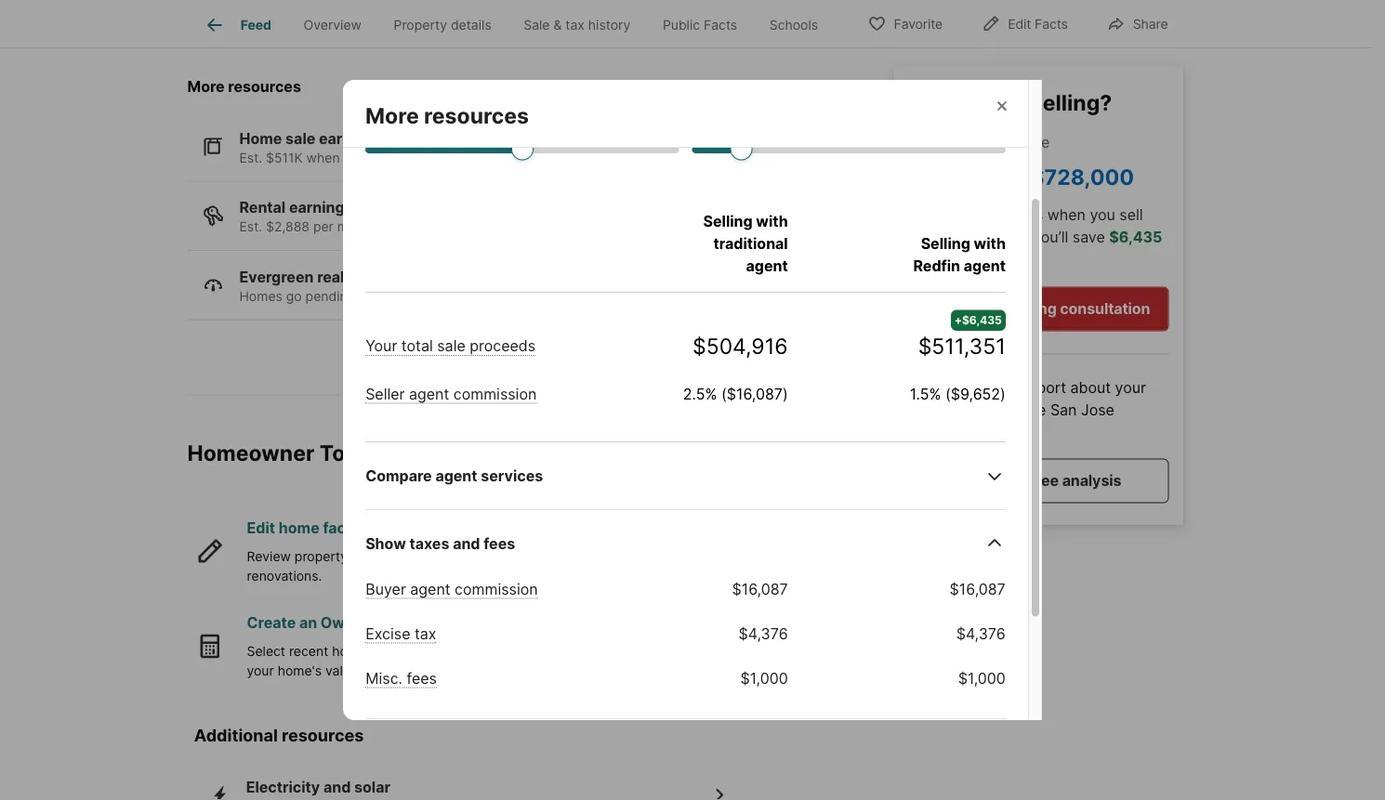 Task type: describe. For each thing, give the bounding box(es) containing it.
request a free analysis
[[955, 472, 1122, 490]]

in inside $6,435 in fees.
[[908, 250, 920, 268]]

misc. fees
[[366, 670, 437, 688]]

excise tax link
[[366, 625, 436, 644]]

more inside dialog
[[365, 102, 419, 128]]

track your estimate and nearby sale activity.
[[585, 644, 808, 680]]

more resources inside dialog
[[365, 102, 529, 128]]

tab list containing feed
[[187, 0, 849, 47]]

misc.
[[366, 670, 403, 688]]

with inside selling with redfin agent
[[974, 235, 1006, 253]]

0 vertical spatial resources
[[228, 78, 301, 96]]

sale & tax history tab
[[508, 3, 647, 47]]

excise
[[366, 625, 410, 643]]

reach more buyers when you sell with redfin. plus, you'll save
[[908, 206, 1143, 246]]

agent inside selling with redfin agent
[[964, 257, 1006, 275]]

agent for compare agent services
[[435, 467, 477, 485]]

2 owner from the left
[[625, 614, 674, 633]]

none text field inside more resources dialog
[[381, 89, 663, 112]]

san jose market.
[[908, 401, 1115, 441]]

earnings inside the rental earnings est. $2,888 per month, based on comparable rentals
[[289, 199, 353, 217]]

recent
[[289, 644, 328, 660]]

agent for seller agent commission
[[409, 385, 449, 403]]

you inside reach more buyers when you sell with redfin. plus, you'll save
[[1090, 206, 1115, 224]]

you inside home sale earnings est. $511k when you sell with redfin
[[344, 150, 366, 166]]

commission for buyer agent commission
[[455, 581, 538, 599]]

the
[[1023, 401, 1046, 419]]

fees inside dropdown button
[[484, 535, 515, 553]]

san
[[1050, 401, 1077, 419]]

home's
[[278, 664, 322, 680]]

selling
[[1009, 300, 1057, 318]]

selling for redfin
[[921, 235, 970, 253]]

market
[[398, 268, 449, 286]]

($9,652)
[[945, 385, 1006, 403]]

an for create
[[299, 614, 317, 633]]

rental
[[239, 199, 286, 217]]

details inside "tab"
[[451, 17, 492, 33]]

$6,435 inside more resources dialog
[[962, 314, 1002, 328]]

and inside get an in-depth report about your home value and the
[[993, 401, 1019, 419]]

your total sale proceeds link
[[365, 337, 536, 356]]

show taxes and fees button
[[365, 511, 1006, 578]]

fees.
[[924, 250, 958, 268]]

value
[[951, 401, 988, 419]]

details inside 'review property details and add renovations.'
[[351, 549, 392, 565]]

track
[[585, 644, 619, 660]]

renovations.
[[247, 569, 322, 585]]

misc. fees link
[[366, 670, 437, 689]]

additional
[[194, 726, 278, 746]]

evergreen real estate market homes go pending in 15 days
[[239, 268, 449, 305]]

share
[[1133, 16, 1168, 32]]

to
[[405, 644, 418, 660]]

go
[[286, 289, 302, 305]]

overview tab
[[288, 3, 378, 47]]

buyer agent commission
[[366, 581, 538, 599]]

resources inside dialog
[[424, 102, 529, 128]]

based
[[384, 220, 422, 235]]

edit home facts link
[[247, 520, 360, 538]]

select
[[247, 644, 285, 660]]

additional resources
[[194, 726, 364, 746]]

earnings inside home sale earnings est. $511k when you sell with redfin
[[319, 130, 383, 148]]

schedule a selling consultation
[[927, 300, 1150, 318]]

selling?
[[1031, 89, 1112, 115]]

favorite button
[[852, 4, 959, 42]]

evergreen
[[239, 268, 314, 286]]

tax inside tab
[[566, 17, 585, 33]]

share button
[[1091, 4, 1184, 42]]

est. inside home sale earnings est. $511k when you sell with redfin
[[239, 150, 262, 166]]

an for get
[[937, 379, 954, 397]]

1 owner from the left
[[321, 614, 369, 633]]

view owner dashboard
[[585, 614, 757, 633]]

a for request
[[1018, 472, 1027, 490]]

rentals
[[521, 220, 562, 235]]

($16,087)
[[721, 385, 788, 403]]

$511,351
[[918, 333, 1006, 359]]

history
[[588, 17, 631, 33]]

compare agent services
[[365, 467, 543, 485]]

per
[[313, 220, 334, 235]]

your for select recent home sales to estimate your home's value.
[[247, 664, 274, 680]]

your for get an in-depth report about your home value and the
[[1115, 379, 1146, 397]]

facts
[[323, 520, 360, 538]]

and inside dropdown button
[[453, 535, 480, 553]]

solar
[[354, 779, 390, 797]]

sale & tax history
[[524, 17, 631, 33]]

sell inside reach more buyers when you sell with redfin. plus, you'll save
[[1120, 206, 1143, 224]]

$612,000
[[908, 163, 1010, 189]]

and inside button
[[323, 779, 351, 797]]

consultation
[[1060, 300, 1150, 318]]

property details tab
[[378, 3, 508, 47]]

1 $16,087 from the left
[[732, 581, 788, 599]]

get an in-depth report about your home value and the
[[908, 379, 1146, 419]]

selling for traditional
[[703, 213, 753, 231]]

with inside selling with traditional agent
[[756, 213, 788, 231]]

$511k
[[266, 150, 303, 166]]

total
[[401, 337, 433, 356]]

create
[[247, 614, 296, 633]]

sale inside 'track your estimate and nearby sale activity.'
[[783, 644, 808, 660]]

feed link
[[203, 14, 271, 36]]

property details
[[394, 17, 492, 33]]

estimated
[[908, 133, 978, 151]]

$612,000 – $728,000
[[908, 163, 1134, 189]]

buyer
[[366, 581, 406, 599]]

request
[[955, 472, 1015, 490]]

request a free analysis button
[[908, 459, 1169, 503]]

property
[[295, 549, 348, 565]]

when inside home sale earnings est. $511k when you sell with redfin
[[306, 150, 340, 166]]

when inside reach more buyers when you sell with redfin. plus, you'll save
[[1047, 206, 1086, 224]]

schedule
[[927, 300, 994, 318]]

Outstanding mortgage slider range field
[[692, 138, 1006, 160]]

1.5%
[[910, 385, 941, 403]]

estate
[[348, 268, 394, 286]]

activity.
[[585, 664, 633, 680]]

and inside 'track your estimate and nearby sale activity.'
[[711, 644, 734, 660]]

reach
[[908, 206, 951, 224]]

taxes
[[410, 535, 449, 553]]

2.5%
[[683, 385, 717, 403]]

comparable
[[444, 220, 517, 235]]

sale inside home sale earnings est. $511k when you sell with redfin
[[286, 130, 315, 148]]

homeowner
[[187, 441, 315, 467]]

edit facts
[[1008, 16, 1068, 32]]

plus,
[[995, 228, 1029, 246]]

tools
[[319, 441, 376, 467]]

schools tab
[[753, 3, 834, 47]]



Task type: vqa. For each thing, say whether or not it's contained in the screenshot.
&
yes



Task type: locate. For each thing, give the bounding box(es) containing it.
sale right total
[[437, 337, 466, 356]]

est. inside the rental earnings est. $2,888 per month, based on comparable rentals
[[239, 220, 262, 235]]

electricity
[[246, 779, 320, 797]]

0 vertical spatial in
[[908, 250, 920, 268]]

rental earnings est. $2,888 per month, based on comparable rentals
[[239, 199, 562, 235]]

agent down the redfin.
[[964, 257, 1006, 275]]

1 horizontal spatial sell
[[1120, 206, 1143, 224]]

1 horizontal spatial more resources
[[365, 102, 529, 128]]

$504,916
[[693, 333, 788, 359]]

1 vertical spatial details
[[351, 549, 392, 565]]

create an owner estimate
[[247, 614, 437, 633]]

electricity and solar
[[246, 779, 390, 797]]

home
[[908, 401, 947, 419], [279, 520, 320, 538], [332, 644, 366, 660]]

tax right "&"
[[566, 17, 585, 33]]

1 horizontal spatial tax
[[566, 17, 585, 33]]

0 vertical spatial your
[[1115, 379, 1146, 397]]

analysis
[[1062, 472, 1122, 490]]

a
[[997, 300, 1006, 318], [1018, 472, 1027, 490]]

2 $16,087 from the left
[[950, 581, 1006, 599]]

0 vertical spatial more resources
[[187, 78, 301, 96]]

home up property
[[279, 520, 320, 538]]

0 vertical spatial a
[[997, 300, 1006, 318]]

days
[[391, 289, 420, 305]]

selling inside selling with traditional agent
[[703, 213, 753, 231]]

seller agent commission link
[[365, 385, 537, 404]]

details right property
[[451, 17, 492, 33]]

1 horizontal spatial fees
[[484, 535, 515, 553]]

a for schedule
[[997, 300, 1006, 318]]

2 $4,376 from the left
[[956, 625, 1006, 643]]

0 horizontal spatial more
[[187, 78, 225, 96]]

1 estimate from the left
[[421, 644, 475, 660]]

0 vertical spatial more
[[187, 78, 225, 96]]

1 horizontal spatial in
[[908, 250, 920, 268]]

more
[[187, 78, 225, 96], [365, 102, 419, 128]]

est. down rental
[[239, 220, 262, 235]]

redfin inside home sale earnings est. $511k when you sell with redfin
[[424, 150, 463, 166]]

sell inside home sale earnings est. $511k when you sell with redfin
[[369, 150, 390, 166]]

estimated sale price
[[908, 133, 1050, 151]]

$728,000
[[1030, 163, 1134, 189]]

home inside 'select recent home sales to estimate your home's value.'
[[332, 644, 366, 660]]

0 vertical spatial tax
[[566, 17, 585, 33]]

2 vertical spatial your
[[247, 664, 274, 680]]

resources up home
[[228, 78, 301, 96]]

more resources up home
[[187, 78, 301, 96]]

0 horizontal spatial an
[[299, 614, 317, 633]]

agent
[[746, 257, 788, 275], [964, 257, 1006, 275], [409, 385, 449, 403], [435, 467, 477, 485], [410, 581, 451, 599]]

0 horizontal spatial edit
[[247, 520, 275, 538]]

thinking
[[908, 89, 1000, 115]]

1 vertical spatial $6,435
[[962, 314, 1002, 328]]

real
[[317, 268, 344, 286]]

your up activity.
[[623, 644, 650, 660]]

facts
[[1035, 16, 1068, 32], [704, 17, 737, 33]]

with down more
[[974, 235, 1006, 253]]

save
[[1073, 228, 1105, 246]]

+ $6,435
[[955, 314, 1002, 328]]

1 horizontal spatial when
[[1047, 206, 1086, 224]]

0 vertical spatial earnings
[[319, 130, 383, 148]]

1 vertical spatial you
[[1090, 206, 1115, 224]]

0 horizontal spatial your
[[247, 664, 274, 680]]

free
[[1030, 472, 1059, 490]]

1 vertical spatial edit
[[247, 520, 275, 538]]

0 vertical spatial sell
[[369, 150, 390, 166]]

when
[[306, 150, 340, 166], [1047, 206, 1086, 224]]

more resources element
[[365, 80, 551, 129]]

facts right "public"
[[704, 17, 737, 33]]

0 vertical spatial when
[[306, 150, 340, 166]]

resources up home sale price slider range field
[[424, 102, 529, 128]]

2 horizontal spatial home
[[908, 401, 947, 419]]

selling down reach on the right top of the page
[[921, 235, 970, 253]]

1 vertical spatial home
[[279, 520, 320, 538]]

1 horizontal spatial $6,435
[[1109, 228, 1162, 246]]

you'll
[[1033, 228, 1068, 246]]

edit inside button
[[1008, 16, 1031, 32]]

1 horizontal spatial edit
[[1008, 16, 1031, 32]]

resources up electricity and solar
[[282, 726, 364, 746]]

depth
[[977, 379, 1019, 397]]

1 vertical spatial a
[[1018, 472, 1027, 490]]

and down depth
[[993, 401, 1019, 419]]

create an owner estimate link
[[247, 614, 437, 633]]

more resources up home sale price slider range field
[[365, 102, 529, 128]]

tax up to
[[415, 625, 436, 643]]

facts up selling?
[[1035, 16, 1068, 32]]

0 horizontal spatial $16,087
[[732, 581, 788, 599]]

est. down home
[[239, 150, 262, 166]]

0 horizontal spatial estimate
[[421, 644, 475, 660]]

0 horizontal spatial selling
[[703, 213, 753, 231]]

1.5% ($9,652)
[[910, 385, 1006, 403]]

0 vertical spatial est.
[[239, 150, 262, 166]]

sales
[[370, 644, 402, 660]]

1 horizontal spatial more
[[365, 102, 419, 128]]

your right about
[[1115, 379, 1146, 397]]

earnings
[[319, 130, 383, 148], [289, 199, 353, 217]]

and right add
[[453, 535, 480, 553]]

edit up review
[[247, 520, 275, 538]]

0 vertical spatial an
[[937, 379, 954, 397]]

1 vertical spatial when
[[1047, 206, 1086, 224]]

selling with traditional agent
[[703, 213, 788, 275]]

1 vertical spatial sell
[[1120, 206, 1143, 224]]

commission inside the buyer agent commission link
[[455, 581, 538, 599]]

fees
[[484, 535, 515, 553], [407, 670, 437, 688]]

public facts
[[663, 17, 737, 33]]

0 vertical spatial details
[[451, 17, 492, 33]]

commission
[[453, 385, 537, 403], [455, 581, 538, 599]]

agent down traditional
[[746, 257, 788, 275]]

overview
[[304, 17, 362, 33]]

tax
[[566, 17, 585, 33], [415, 625, 436, 643]]

home up value.
[[332, 644, 366, 660]]

0 horizontal spatial $4,376
[[739, 625, 788, 643]]

services
[[481, 467, 543, 485]]

1 vertical spatial an
[[299, 614, 317, 633]]

commission for seller agent commission
[[453, 385, 537, 403]]

home up market.
[[908, 401, 947, 419]]

sell down $728,000
[[1120, 206, 1143, 224]]

sale inside more resources dialog
[[437, 337, 466, 356]]

selling inside selling with redfin agent
[[921, 235, 970, 253]]

an inside get an in-depth report about your home value and the
[[937, 379, 954, 397]]

facts for public facts
[[704, 17, 737, 33]]

in left 15
[[359, 289, 370, 305]]

0 horizontal spatial sell
[[369, 150, 390, 166]]

homeowner tools
[[187, 441, 376, 467]]

review property details and add renovations.
[[247, 549, 446, 585]]

proceeds
[[470, 337, 536, 356]]

0 vertical spatial redfin
[[424, 150, 463, 166]]

1 horizontal spatial home
[[332, 644, 366, 660]]

$6,435 right save
[[1109, 228, 1162, 246]]

1 horizontal spatial $4,376
[[956, 625, 1006, 643]]

sell up the rental earnings est. $2,888 per month, based on comparable rentals
[[369, 150, 390, 166]]

0 horizontal spatial more resources
[[187, 78, 301, 96]]

and down dashboard
[[711, 644, 734, 660]]

your inside get an in-depth report about your home value and the
[[1115, 379, 1146, 397]]

estimate inside 'track your estimate and nearby sale activity.'
[[654, 644, 707, 660]]

0 horizontal spatial $1,000
[[741, 670, 788, 688]]

1 vertical spatial commission
[[455, 581, 538, 599]]

value.
[[325, 664, 362, 680]]

&
[[554, 17, 562, 33]]

0 horizontal spatial details
[[351, 549, 392, 565]]

your total sale proceeds
[[365, 337, 536, 356]]

excise tax
[[366, 625, 436, 643]]

0 horizontal spatial you
[[344, 150, 366, 166]]

buyer agent commission link
[[366, 581, 538, 600]]

None text field
[[381, 89, 663, 112]]

estimate right to
[[421, 644, 475, 660]]

1 vertical spatial your
[[623, 644, 650, 660]]

a left free
[[1018, 472, 1027, 490]]

1 $4,376 from the left
[[739, 625, 788, 643]]

in inside the 'evergreen real estate market homes go pending in 15 days'
[[359, 289, 370, 305]]

of
[[1005, 89, 1026, 115]]

more
[[956, 206, 991, 224]]

public facts tab
[[647, 3, 753, 47]]

0 horizontal spatial in
[[359, 289, 370, 305]]

agent for buyer agent commission
[[410, 581, 451, 599]]

1 est. from the top
[[239, 150, 262, 166]]

1 horizontal spatial $16,087
[[950, 581, 1006, 599]]

about
[[1070, 379, 1111, 397]]

pending
[[305, 289, 355, 305]]

a inside schedule a selling consultation button
[[997, 300, 1006, 318]]

dashboard
[[677, 614, 757, 633]]

1 horizontal spatial selling
[[921, 235, 970, 253]]

1 horizontal spatial your
[[623, 644, 650, 660]]

and inside 'review property details and add renovations.'
[[396, 549, 419, 565]]

0 horizontal spatial facts
[[704, 17, 737, 33]]

compare
[[365, 467, 432, 485]]

a inside request a free analysis button
[[1018, 472, 1027, 490]]

agent right seller
[[409, 385, 449, 403]]

agent inside dropdown button
[[435, 467, 477, 485]]

2 horizontal spatial your
[[1115, 379, 1146, 397]]

0 horizontal spatial fees
[[407, 670, 437, 688]]

0 vertical spatial fees
[[484, 535, 515, 553]]

1 horizontal spatial you
[[1090, 206, 1115, 224]]

fees up buyer agent commission
[[484, 535, 515, 553]]

1 horizontal spatial facts
[[1035, 16, 1068, 32]]

sale up $511k
[[286, 130, 315, 148]]

facts inside 'edit facts' button
[[1035, 16, 1068, 32]]

Home sale price slider range field
[[365, 138, 679, 160]]

estimate
[[373, 614, 437, 633]]

sale right nearby
[[783, 644, 808, 660]]

2 $1,000 from the left
[[958, 670, 1006, 688]]

1 vertical spatial more resources
[[365, 102, 529, 128]]

0 vertical spatial selling
[[703, 213, 753, 231]]

in-
[[958, 379, 977, 397]]

with up traditional
[[756, 213, 788, 231]]

buyers
[[995, 206, 1043, 224]]

earnings up month,
[[319, 130, 383, 148]]

$6,435 inside $6,435 in fees.
[[1109, 228, 1162, 246]]

facts inside public facts tab
[[704, 17, 737, 33]]

agent left services
[[435, 467, 477, 485]]

0 vertical spatial home
[[908, 401, 947, 419]]

agent inside selling with traditional agent
[[746, 257, 788, 275]]

get
[[908, 379, 933, 397]]

a left selling
[[997, 300, 1006, 318]]

2 estimate from the left
[[654, 644, 707, 660]]

with up the rental earnings est. $2,888 per month, based on comparable rentals
[[394, 150, 420, 166]]

$6,435 up $511,351
[[962, 314, 1002, 328]]

your inside 'select recent home sales to estimate your home's value.'
[[247, 664, 274, 680]]

more up home sale earnings est. $511k when you sell with redfin in the top of the page
[[365, 102, 419, 128]]

0 horizontal spatial owner
[[321, 614, 369, 633]]

with down reach on the right top of the page
[[908, 228, 938, 246]]

you up save
[[1090, 206, 1115, 224]]

tax inside more resources dialog
[[415, 625, 436, 643]]

1 horizontal spatial an
[[937, 379, 954, 397]]

redfin down more resources element
[[424, 150, 463, 166]]

selling up traditional
[[703, 213, 753, 231]]

agent inside "link"
[[409, 385, 449, 403]]

1 horizontal spatial a
[[1018, 472, 1027, 490]]

and left solar
[[323, 779, 351, 797]]

owner right view
[[625, 614, 674, 633]]

1 horizontal spatial estimate
[[654, 644, 707, 660]]

commission down show taxes and fees
[[455, 581, 538, 599]]

1 horizontal spatial redfin
[[913, 257, 960, 275]]

+
[[955, 314, 962, 328]]

0 horizontal spatial tax
[[415, 625, 436, 643]]

commission down proceeds
[[453, 385, 537, 403]]

1 $1,000 from the left
[[741, 670, 788, 688]]

estimate inside 'select recent home sales to estimate your home's value.'
[[421, 644, 475, 660]]

edit home facts
[[247, 520, 360, 538]]

resources
[[228, 78, 301, 96], [424, 102, 529, 128], [282, 726, 364, 746]]

your down select
[[247, 664, 274, 680]]

2.5% ($16,087)
[[683, 385, 788, 403]]

1 vertical spatial est.
[[239, 220, 262, 235]]

0 vertical spatial you
[[344, 150, 366, 166]]

1 horizontal spatial details
[[451, 17, 492, 33]]

and left add
[[396, 549, 419, 565]]

in left the fees.
[[908, 250, 920, 268]]

nearby
[[737, 644, 780, 660]]

1 vertical spatial tax
[[415, 625, 436, 643]]

0 horizontal spatial redfin
[[424, 150, 463, 166]]

1 horizontal spatial $1,000
[[958, 670, 1006, 688]]

more down feed link
[[187, 78, 225, 96]]

show taxes and fees
[[365, 535, 515, 553]]

schedule a selling consultation button
[[908, 287, 1169, 331]]

1 vertical spatial in
[[359, 289, 370, 305]]

details up buyer
[[351, 549, 392, 565]]

earnings up the per
[[289, 199, 353, 217]]

0 vertical spatial $6,435
[[1109, 228, 1162, 246]]

owner up 'select recent home sales to estimate your home's value.'
[[321, 614, 369, 633]]

an
[[937, 379, 954, 397], [299, 614, 317, 633]]

0 horizontal spatial when
[[306, 150, 340, 166]]

1 vertical spatial resources
[[424, 102, 529, 128]]

when right $511k
[[306, 150, 340, 166]]

0 vertical spatial edit
[[1008, 16, 1031, 32]]

2 vertical spatial home
[[332, 644, 366, 660]]

more resources dialog
[[343, 0, 1042, 800]]

home sale earnings est. $511k when you sell with redfin
[[239, 130, 463, 166]]

edit for edit home facts
[[247, 520, 275, 538]]

sale left 'price' at top
[[982, 133, 1010, 151]]

1 vertical spatial selling
[[921, 235, 970, 253]]

compare agent services button
[[365, 443, 1006, 511]]

1 vertical spatial more
[[365, 102, 419, 128]]

with inside reach more buyers when you sell with redfin. plus, you'll save
[[908, 228, 938, 246]]

view
[[585, 614, 622, 633]]

an left in-
[[937, 379, 954, 397]]

commission inside seller agent commission "link"
[[453, 385, 537, 403]]

estimate down view owner dashboard
[[654, 644, 707, 660]]

2 est. from the top
[[239, 220, 262, 235]]

home inside get an in-depth report about your home value and the
[[908, 401, 947, 419]]

favorite
[[894, 16, 943, 32]]

0 horizontal spatial a
[[997, 300, 1006, 318]]

add
[[422, 549, 446, 565]]

fees down to
[[407, 670, 437, 688]]

seller
[[365, 385, 405, 403]]

an up 'recent'
[[299, 614, 317, 633]]

sale
[[524, 17, 550, 33]]

when up the you'll
[[1047, 206, 1086, 224]]

redfin down the redfin.
[[913, 257, 960, 275]]

home
[[239, 130, 282, 148]]

0 vertical spatial commission
[[453, 385, 537, 403]]

1 vertical spatial earnings
[[289, 199, 353, 217]]

2 vertical spatial resources
[[282, 726, 364, 746]]

electricity and solar button
[[194, 762, 745, 800]]

1 horizontal spatial owner
[[625, 614, 674, 633]]

with inside home sale earnings est. $511k when you sell with redfin
[[394, 150, 420, 166]]

view owner dashboard link
[[585, 614, 757, 633]]

1 vertical spatial fees
[[407, 670, 437, 688]]

agent down add
[[410, 581, 451, 599]]

edit up of
[[1008, 16, 1031, 32]]

market.
[[908, 423, 961, 441]]

tab list
[[187, 0, 849, 47]]

1 vertical spatial redfin
[[913, 257, 960, 275]]

0 horizontal spatial home
[[279, 520, 320, 538]]

edit for edit facts
[[1008, 16, 1031, 32]]

selling with redfin agent
[[913, 235, 1006, 275]]

your inside 'track your estimate and nearby sale activity.'
[[623, 644, 650, 660]]

redfin inside selling with redfin agent
[[913, 257, 960, 275]]

you up month,
[[344, 150, 366, 166]]

0 horizontal spatial $6,435
[[962, 314, 1002, 328]]

facts for edit facts
[[1035, 16, 1068, 32]]

on
[[425, 220, 441, 235]]



